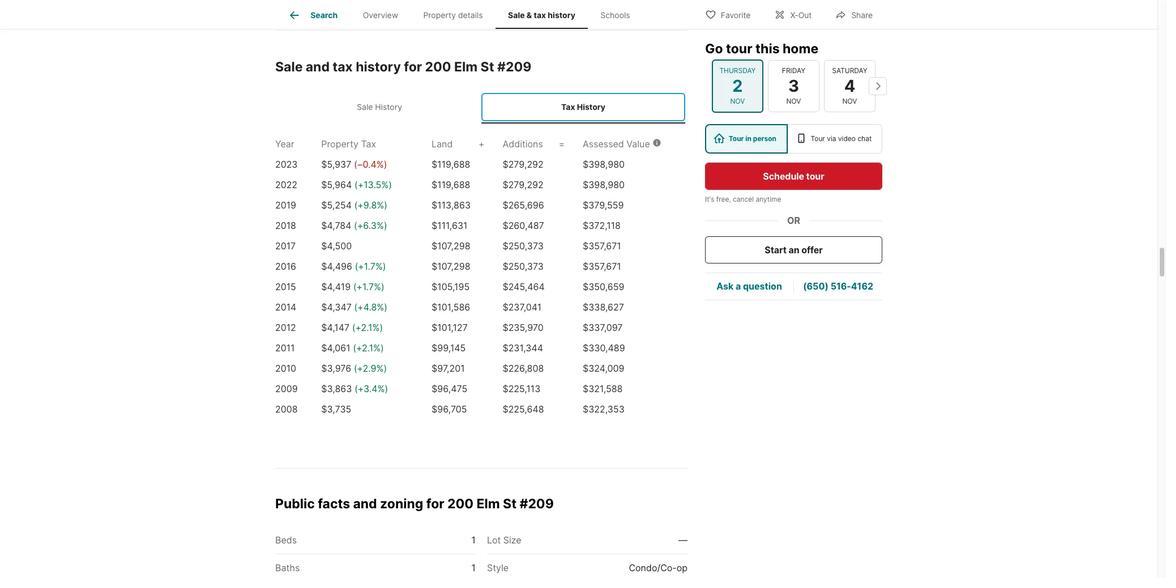 Task type: describe. For each thing, give the bounding box(es) containing it.
2011
[[275, 342, 295, 353]]

$101,127
[[432, 322, 468, 333]]

(+2.1%) for $4,061 (+2.1%)
[[353, 342, 384, 353]]

1 horizontal spatial and
[[353, 496, 377, 512]]

$3,976 (+2.9%)
[[321, 363, 387, 374]]

video
[[839, 134, 856, 143]]

baths
[[275, 562, 300, 574]]

lot
[[487, 535, 501, 546]]

$226,808
[[503, 363, 544, 374]]

tour in person
[[729, 134, 777, 143]]

$338,627
[[583, 301, 624, 313]]

assessed
[[583, 138, 624, 149]]

2019
[[275, 199, 296, 211]]

tax history
[[562, 102, 606, 112]]

it's
[[706, 195, 715, 203]]

$324,009
[[583, 363, 625, 374]]

history for tax history
[[577, 102, 606, 112]]

value
[[627, 138, 650, 149]]

thursday 2 nov
[[720, 66, 756, 105]]

2012
[[275, 322, 296, 333]]

$99,145
[[432, 342, 466, 353]]

ask a question link
[[717, 281, 783, 292]]

2008
[[275, 403, 298, 415]]

$4,147
[[321, 322, 350, 333]]

schedule
[[764, 171, 805, 182]]

$321,588
[[583, 383, 623, 394]]

zoning
[[380, 496, 424, 512]]

tour for tour in person
[[729, 134, 744, 143]]

$107,298 for $4,496
[[432, 261, 471, 272]]

sale for sale history
[[357, 102, 373, 112]]

search link
[[288, 9, 338, 22]]

(+3.4%)
[[355, 383, 388, 394]]

st for sale and tax history for 200 elm st #209
[[481, 59, 495, 75]]

$101,586
[[432, 301, 471, 313]]

x-out button
[[765, 3, 822, 26]]

sale & tax history
[[508, 10, 576, 20]]

year
[[275, 138, 295, 149]]

$322,353
[[583, 403, 625, 415]]

$279,292 for (+13.5%)
[[503, 179, 544, 190]]

$107,298 for $4,500
[[432, 240, 471, 251]]

2018
[[275, 220, 296, 231]]

condo/co-
[[629, 562, 677, 574]]

nov for 4
[[843, 97, 858, 105]]

style
[[487, 562, 509, 574]]

$4,347 (+4.8%)
[[321, 301, 388, 313]]

—
[[679, 535, 688, 546]]

$379,559
[[583, 199, 624, 211]]

question
[[744, 281, 783, 292]]

2017
[[275, 240, 296, 251]]

$3,863
[[321, 383, 352, 394]]

$5,254
[[321, 199, 352, 211]]

it's free, cancel anytime
[[706, 195, 782, 203]]

$3,735
[[321, 403, 352, 415]]

$330,489
[[583, 342, 626, 353]]

for for zoning
[[427, 496, 445, 512]]

tour via video chat
[[811, 134, 872, 143]]

anytime
[[756, 195, 782, 203]]

$4,419
[[321, 281, 351, 292]]

in
[[746, 134, 752, 143]]

st for public facts and zoning for 200 elm st #209
[[503, 496, 517, 512]]

=
[[559, 138, 565, 149]]

tax for and
[[333, 59, 353, 75]]

favorite button
[[696, 3, 761, 26]]

$357,671 for $4,500
[[583, 240, 622, 251]]

tab list containing sale history
[[275, 91, 688, 123]]

$4,419 (+1.7%)
[[321, 281, 385, 292]]

condo/co-op
[[629, 562, 688, 574]]

elm for zoning
[[477, 496, 500, 512]]

$4,500
[[321, 240, 352, 251]]

saturday
[[833, 66, 868, 75]]

favorite
[[721, 10, 751, 20]]

property details tab
[[411, 2, 496, 29]]

4162
[[852, 281, 874, 292]]

start
[[765, 244, 787, 256]]

list box containing tour in person
[[706, 124, 883, 154]]

details
[[458, 10, 483, 20]]

#209 for public facts and zoning for 200 elm st #209
[[520, 496, 554, 512]]

(−0.4%)
[[354, 159, 387, 170]]

$250,373 for $4,496
[[503, 261, 544, 272]]

2023
[[275, 159, 298, 170]]

2015
[[275, 281, 296, 292]]

nov for 3
[[787, 97, 802, 105]]

$245,464
[[503, 281, 545, 292]]

sale & tax history tab
[[496, 2, 588, 29]]

friday 3 nov
[[783, 66, 806, 105]]

free,
[[717, 195, 732, 203]]

1 for baths
[[472, 562, 476, 574]]

$119,688 for $5,964 (+13.5%)
[[432, 179, 471, 190]]

#209 for sale and tax history for 200 elm st #209
[[498, 59, 532, 75]]

overview tab
[[350, 2, 411, 29]]

x-out
[[791, 10, 812, 20]]

chat
[[858, 134, 872, 143]]

$372,118
[[583, 220, 621, 231]]

tax inside tab
[[562, 102, 576, 112]]

$4,496 (+1.7%)
[[321, 261, 386, 272]]

(+9.8%)
[[354, 199, 388, 211]]

$4,347
[[321, 301, 352, 313]]

$97,201
[[432, 363, 465, 374]]

tax history tab
[[482, 93, 686, 121]]

schedule tour
[[764, 171, 825, 182]]

(+2.1%) for $4,147 (+2.1%)
[[352, 322, 383, 333]]

$398,980 for $5,964 (+13.5%)
[[583, 179, 625, 190]]

start an offer button
[[706, 236, 883, 264]]

1 for beds
[[472, 535, 476, 546]]

$119,688 for $5,937 (−0.4%)
[[432, 159, 471, 170]]

(+1.7%) for $4,496 (+1.7%)
[[355, 261, 386, 272]]

via
[[828, 134, 837, 143]]

tour for schedule
[[807, 171, 825, 182]]



Task type: locate. For each thing, give the bounding box(es) containing it.
additions
[[503, 138, 543, 149]]

$250,373 down $260,487
[[503, 240, 544, 251]]

2 $250,373 from the top
[[503, 261, 544, 272]]

0 vertical spatial history
[[548, 10, 576, 20]]

$279,292 for (−0.4%)
[[503, 159, 544, 170]]

tour for tour via video chat
[[811, 134, 826, 143]]

1 vertical spatial and
[[353, 496, 377, 512]]

1 vertical spatial tax
[[361, 138, 376, 149]]

1 nov from the left
[[731, 97, 746, 105]]

1 vertical spatial $119,688
[[432, 179, 471, 190]]

$350,659
[[583, 281, 625, 292]]

tour inside option
[[729, 134, 744, 143]]

2 horizontal spatial sale
[[508, 10, 525, 20]]

200 for zoning
[[448, 496, 474, 512]]

tax inside tab
[[534, 10, 546, 20]]

1 1 from the top
[[472, 535, 476, 546]]

2 vertical spatial sale
[[357, 102, 373, 112]]

$279,292 down additions
[[503, 159, 544, 170]]

property details
[[424, 10, 483, 20]]

2 tour from the left
[[811, 134, 826, 143]]

home
[[783, 41, 819, 57]]

0 horizontal spatial property
[[321, 138, 359, 149]]

$5,937
[[321, 159, 352, 170]]

or
[[788, 215, 801, 226]]

(+1.7%) up $4,419 (+1.7%)
[[355, 261, 386, 272]]

2 $357,671 from the top
[[583, 261, 622, 272]]

tour inside option
[[811, 134, 826, 143]]

0 vertical spatial $107,298
[[432, 240, 471, 251]]

2 $279,292 from the top
[[503, 179, 544, 190]]

$225,648
[[503, 403, 544, 415]]

schools
[[601, 10, 631, 20]]

0 vertical spatial sale
[[508, 10, 525, 20]]

st down details
[[481, 59, 495, 75]]

$357,671 down $372,118
[[583, 240, 622, 251]]

0 horizontal spatial and
[[306, 59, 330, 75]]

0 vertical spatial $119,688
[[432, 159, 471, 170]]

2 nov from the left
[[787, 97, 802, 105]]

nov inside saturday 4 nov
[[843, 97, 858, 105]]

2014
[[275, 301, 297, 313]]

beds
[[275, 535, 297, 546]]

tour for go
[[727, 41, 753, 57]]

$4,061 (+2.1%)
[[321, 342, 384, 353]]

0 vertical spatial and
[[306, 59, 330, 75]]

tax up (−0.4%)
[[361, 138, 376, 149]]

tour
[[729, 134, 744, 143], [811, 134, 826, 143]]

(+1.7%) for $4,419 (+1.7%)
[[353, 281, 385, 292]]

200 for history
[[425, 59, 451, 75]]

elm down details
[[455, 59, 478, 75]]

0 horizontal spatial sale
[[275, 59, 303, 75]]

elm up lot
[[477, 496, 500, 512]]

1 vertical spatial st
[[503, 496, 517, 512]]

3 nov from the left
[[843, 97, 858, 105]]

(+1.7%) up (+4.8%)
[[353, 281, 385, 292]]

history up 'assessed'
[[577, 102, 606, 112]]

$119,688 down land
[[432, 159, 471, 170]]

$107,298 up $105,195
[[432, 261, 471, 272]]

1 $107,298 from the top
[[432, 240, 471, 251]]

0 vertical spatial 200
[[425, 59, 451, 75]]

1 vertical spatial tax
[[333, 59, 353, 75]]

1 horizontal spatial nov
[[787, 97, 802, 105]]

0 vertical spatial property
[[424, 10, 456, 20]]

sale inside sale & tax history tab
[[508, 10, 525, 20]]

sale history tab
[[278, 93, 482, 121]]

1 vertical spatial $357,671
[[583, 261, 622, 272]]

3
[[789, 76, 800, 96]]

history for &
[[548, 10, 576, 20]]

st
[[481, 59, 495, 75], [503, 496, 517, 512]]

1 $119,688 from the top
[[432, 159, 471, 170]]

x-
[[791, 10, 799, 20]]

2016
[[275, 261, 296, 272]]

$279,292 up "$265,696"
[[503, 179, 544, 190]]

elm for history
[[455, 59, 478, 75]]

$111,631
[[432, 220, 468, 231]]

for
[[404, 59, 422, 75], [427, 496, 445, 512]]

2 1 from the top
[[472, 562, 476, 574]]

nov down 4
[[843, 97, 858, 105]]

1 horizontal spatial tour
[[807, 171, 825, 182]]

property for property details
[[424, 10, 456, 20]]

1 horizontal spatial property
[[424, 10, 456, 20]]

history down sale and tax history for 200 elm st #209
[[375, 102, 402, 112]]

$5,937 (−0.4%)
[[321, 159, 387, 170]]

property up $5,937
[[321, 138, 359, 149]]

1 tour from the left
[[729, 134, 744, 143]]

2 history from the left
[[577, 102, 606, 112]]

1 left lot
[[472, 535, 476, 546]]

None button
[[712, 59, 764, 113], [769, 60, 820, 112], [825, 60, 876, 112], [712, 59, 764, 113], [769, 60, 820, 112], [825, 60, 876, 112]]

$398,980 down 'assessed'
[[583, 159, 625, 170]]

1 vertical spatial $250,373
[[503, 261, 544, 272]]

tour left in
[[729, 134, 744, 143]]

property
[[424, 10, 456, 20], [321, 138, 359, 149]]

st up 'size'
[[503, 496, 517, 512]]

0 vertical spatial $357,671
[[583, 240, 622, 251]]

2 tab list from the top
[[275, 91, 688, 123]]

$357,671 up $350,659
[[583, 261, 622, 272]]

0 vertical spatial 1
[[472, 535, 476, 546]]

#209 down &
[[498, 59, 532, 75]]

1 $357,671 from the top
[[583, 240, 622, 251]]

1 vertical spatial tab list
[[275, 91, 688, 123]]

ask a question
[[717, 281, 783, 292]]

schools tab
[[588, 2, 643, 29]]

property left details
[[424, 10, 456, 20]]

$4,784 (+6.3%)
[[321, 220, 388, 231]]

0 horizontal spatial history
[[356, 59, 401, 75]]

list box
[[706, 124, 883, 154]]

$105,195
[[432, 281, 470, 292]]

1 tab list from the top
[[275, 0, 652, 29]]

$5,254 (+9.8%)
[[321, 199, 388, 211]]

start an offer
[[765, 244, 823, 256]]

sale for sale & tax history
[[508, 10, 525, 20]]

1 horizontal spatial tax
[[562, 102, 576, 112]]

(+2.9%)
[[354, 363, 387, 374]]

0 vertical spatial tax
[[562, 102, 576, 112]]

2
[[733, 76, 743, 96]]

2 $119,688 from the top
[[432, 179, 471, 190]]

(+2.1%) up "(+2.9%)"
[[353, 342, 384, 353]]

$113,863
[[432, 199, 471, 211]]

$4,061
[[321, 342, 351, 353]]

0 horizontal spatial st
[[481, 59, 495, 75]]

(650) 516-4162 link
[[804, 281, 874, 292]]

share button
[[826, 3, 883, 26]]

1 vertical spatial $107,298
[[432, 261, 471, 272]]

for right the zoning
[[427, 496, 445, 512]]

for for history
[[404, 59, 422, 75]]

$337,097
[[583, 322, 623, 333]]

0 vertical spatial #209
[[498, 59, 532, 75]]

sale
[[508, 10, 525, 20], [275, 59, 303, 75], [357, 102, 373, 112]]

1 vertical spatial tour
[[807, 171, 825, 182]]

0 vertical spatial elm
[[455, 59, 478, 75]]

0 vertical spatial for
[[404, 59, 422, 75]]

$225,113
[[503, 383, 541, 394]]

tour via video chat option
[[788, 124, 883, 154]]

property for property tax
[[321, 138, 359, 149]]

history inside sale & tax history tab
[[548, 10, 576, 20]]

a
[[736, 281, 741, 292]]

ask
[[717, 281, 734, 292]]

0 vertical spatial (+1.7%)
[[355, 261, 386, 272]]

(+4.8%)
[[354, 301, 388, 313]]

0 horizontal spatial for
[[404, 59, 422, 75]]

2 $107,298 from the top
[[432, 261, 471, 272]]

0 vertical spatial tour
[[727, 41, 753, 57]]

tax for &
[[534, 10, 546, 20]]

0 vertical spatial tab list
[[275, 0, 652, 29]]

#209 up 'size'
[[520, 496, 554, 512]]

0 vertical spatial tax
[[534, 10, 546, 20]]

(650)
[[804, 281, 829, 292]]

2 horizontal spatial nov
[[843, 97, 858, 105]]

1 horizontal spatial tax
[[534, 10, 546, 20]]

0 vertical spatial $250,373
[[503, 240, 544, 251]]

1 horizontal spatial sale
[[357, 102, 373, 112]]

search
[[311, 10, 338, 20]]

sale inside sale history tab
[[357, 102, 373, 112]]

$235,970
[[503, 322, 544, 333]]

tour right the schedule
[[807, 171, 825, 182]]

tax up =
[[562, 102, 576, 112]]

(+2.1%) down (+4.8%)
[[352, 322, 383, 333]]

0 vertical spatial (+2.1%)
[[352, 322, 383, 333]]

1 vertical spatial history
[[356, 59, 401, 75]]

0 horizontal spatial tax
[[333, 59, 353, 75]]

nov inside thursday 2 nov
[[731, 97, 746, 105]]

op
[[677, 562, 688, 574]]

1 $250,373 from the top
[[503, 240, 544, 251]]

$250,373
[[503, 240, 544, 251], [503, 261, 544, 272]]

1 vertical spatial $279,292
[[503, 179, 544, 190]]

2009
[[275, 383, 298, 394]]

$119,688 up $113,863
[[432, 179, 471, 190]]

$231,344
[[503, 342, 544, 353]]

(+13.5%)
[[355, 179, 392, 190]]

0 horizontal spatial history
[[375, 102, 402, 112]]

tab list
[[275, 0, 652, 29], [275, 91, 688, 123]]

2022
[[275, 179, 298, 190]]

#209
[[498, 59, 532, 75], [520, 496, 554, 512]]

history for and
[[356, 59, 401, 75]]

tax up sale history tab
[[333, 59, 353, 75]]

tour inside button
[[807, 171, 825, 182]]

0 horizontal spatial tour
[[727, 41, 753, 57]]

1 horizontal spatial st
[[503, 496, 517, 512]]

tab list containing search
[[275, 0, 652, 29]]

1 vertical spatial 200
[[448, 496, 474, 512]]

nov for 2
[[731, 97, 746, 105]]

$250,373 up $245,464
[[503, 261, 544, 272]]

0 vertical spatial $279,292
[[503, 159, 544, 170]]

$3,976
[[321, 363, 351, 374]]

1 vertical spatial #209
[[520, 496, 554, 512]]

schedule tour button
[[706, 163, 883, 190]]

overview
[[363, 10, 398, 20]]

0 horizontal spatial tour
[[729, 134, 744, 143]]

an
[[789, 244, 800, 256]]

1 vertical spatial 1
[[472, 562, 476, 574]]

tour in person option
[[706, 124, 788, 154]]

nov down 2 on the right top of page
[[731, 97, 746, 105]]

1 horizontal spatial history
[[548, 10, 576, 20]]

(+2.1%)
[[352, 322, 383, 333], [353, 342, 384, 353]]

saturday 4 nov
[[833, 66, 868, 105]]

nov inside the friday 3 nov
[[787, 97, 802, 105]]

and down search link
[[306, 59, 330, 75]]

$4,784
[[321, 220, 352, 231]]

sale and tax history for 200 elm st #209
[[275, 59, 532, 75]]

tour
[[727, 41, 753, 57], [807, 171, 825, 182]]

4
[[845, 76, 856, 96]]

thursday
[[720, 66, 756, 75]]

$3,863 (+3.4%)
[[321, 383, 388, 394]]

0 horizontal spatial tax
[[361, 138, 376, 149]]

1 vertical spatial (+2.1%)
[[353, 342, 384, 353]]

1 vertical spatial sale
[[275, 59, 303, 75]]

$250,373 for $4,500
[[503, 240, 544, 251]]

history for sale history
[[375, 102, 402, 112]]

sale for sale and tax history for 200 elm st #209
[[275, 59, 303, 75]]

1 vertical spatial property
[[321, 138, 359, 149]]

facts
[[318, 496, 350, 512]]

1 left style
[[472, 562, 476, 574]]

$4,496
[[321, 261, 352, 272]]

1 horizontal spatial history
[[577, 102, 606, 112]]

2 $398,980 from the top
[[583, 179, 625, 190]]

property inside tab
[[424, 10, 456, 20]]

$96,705
[[432, 403, 467, 415]]

1 horizontal spatial for
[[427, 496, 445, 512]]

out
[[799, 10, 812, 20]]

assessed value
[[583, 138, 650, 149]]

1 history from the left
[[375, 102, 402, 112]]

tax right &
[[534, 10, 546, 20]]

1 vertical spatial (+1.7%)
[[353, 281, 385, 292]]

0 vertical spatial st
[[481, 59, 495, 75]]

0 vertical spatial $398,980
[[583, 159, 625, 170]]

friday
[[783, 66, 806, 75]]

next image
[[869, 77, 888, 95]]

1 horizontal spatial tour
[[811, 134, 826, 143]]

$357,671 for $4,496
[[583, 261, 622, 272]]

$4,147 (+2.1%)
[[321, 322, 383, 333]]

tour up thursday
[[727, 41, 753, 57]]

tour left via
[[811, 134, 826, 143]]

$265,696
[[503, 199, 544, 211]]

and right facts
[[353, 496, 377, 512]]

history
[[375, 102, 402, 112], [577, 102, 606, 112]]

go
[[706, 41, 724, 57]]

1 vertical spatial for
[[427, 496, 445, 512]]

history right &
[[548, 10, 576, 20]]

history up sale history at the left top of the page
[[356, 59, 401, 75]]

1 $398,980 from the top
[[583, 159, 625, 170]]

1 vertical spatial $398,980
[[583, 179, 625, 190]]

1 vertical spatial elm
[[477, 496, 500, 512]]

$107,298 down '$111,631'
[[432, 240, 471, 251]]

for up sale history tab
[[404, 59, 422, 75]]

share
[[852, 10, 873, 20]]

nov down 3
[[787, 97, 802, 105]]

0 horizontal spatial nov
[[731, 97, 746, 105]]

$398,980 for $5,937 (−0.4%)
[[583, 159, 625, 170]]

1 $279,292 from the top
[[503, 159, 544, 170]]

$398,980 up $379,559
[[583, 179, 625, 190]]

$119,688
[[432, 159, 471, 170], [432, 179, 471, 190]]



Task type: vqa. For each thing, say whether or not it's contained in the screenshot.
Saved
no



